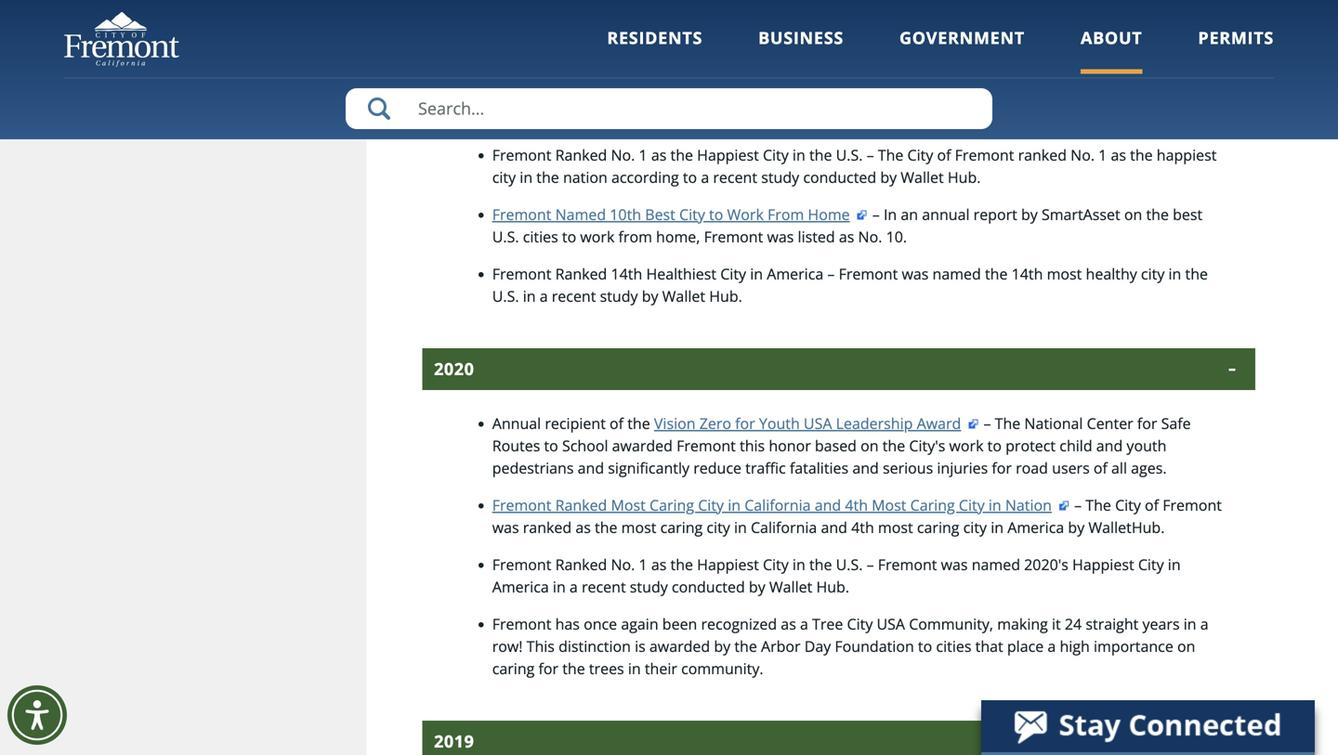 Task type: vqa. For each thing, say whether or not it's contained in the screenshot.
the middle Trail
no



Task type: locate. For each thing, give the bounding box(es) containing it.
0 vertical spatial on
[[1125, 204, 1143, 224]]

0 horizontal spatial 14th
[[611, 264, 643, 284]]

one up family on the left of the page
[[512, 48, 538, 68]]

by inside fremont ranks 2nd best city to raise a family – the city of fremont ranked no. 2 as best place to raise a family in the country according to a recent study conducted by wallet hub.
[[908, 108, 924, 128]]

0 horizontal spatial usa
[[804, 414, 832, 434]]

city up foundation
[[847, 614, 873, 634]]

a inside fremont ranked no. 1 as the happiest city in the u.s. – fremont was named 2020's happiest city in america in a recent study conducted by wallet hub.
[[570, 577, 578, 597]]

0 vertical spatial u.s.
[[492, 227, 519, 247]]

work
[[580, 227, 615, 247], [950, 436, 984, 456]]

awarded up the significantly
[[612, 436, 673, 456]]

ranked down 2
[[1018, 145, 1067, 165]]

– for an
[[873, 204, 880, 224]]

caring down serious
[[911, 495, 955, 515]]

1 horizontal spatial usa
[[877, 614, 905, 634]]

ranks
[[556, 85, 597, 105]]

study inside fremont ranked 14th healthiest city in america – fremont was named the 14th most healthy city in the u.s. in a recent study by wallet hub.
[[600, 286, 638, 306]]

wallet inside fremont ranks 2nd best city to raise a family – the city of fremont ranked no. 2 as best place to raise a family in the country according to a recent study conducted by wallet hub.
[[928, 108, 971, 128]]

caring
[[650, 495, 694, 515], [911, 495, 955, 515]]

safe
[[1162, 414, 1191, 434]]

0 vertical spatial america
[[1008, 518, 1065, 538]]

named up ranks
[[556, 26, 606, 46]]

0 vertical spatial place
[[1112, 85, 1149, 105]]

happiest down wallethub.
[[1073, 555, 1135, 575]]

awarded inside – the national center for safe routes to school awarded fremont this honor based on the city's work to protect child and youth pedestrians and significantly reduce traffic fatalities and serious injuries for road users of all ages.
[[612, 436, 673, 456]]

most
[[1047, 264, 1082, 284], [622, 518, 657, 538], [878, 518, 914, 538]]

ranked for study
[[556, 264, 607, 284]]

1 vertical spatial america
[[492, 577, 549, 597]]

to
[[695, 85, 710, 105], [1152, 85, 1167, 105], [710, 108, 724, 128], [683, 167, 697, 187], [709, 204, 724, 224], [562, 227, 577, 247], [544, 436, 559, 456], [988, 436, 1002, 456], [918, 637, 933, 657]]

happiest
[[697, 145, 759, 165], [697, 555, 759, 575], [1073, 555, 1135, 575]]

ranked inside fremont ranked 14th healthiest city in america – fremont was named the 14th most healthy city in the u.s. in a recent study by wallet hub.
[[556, 264, 607, 284]]

a
[[873, 26, 883, 46]]

0 horizontal spatial has
[[556, 614, 580, 634]]

city inside – the city of fremont was ranked as the most caring city in california and 4th most caring city in america by wallethub.
[[1116, 495, 1141, 515]]

1 vertical spatial cities
[[937, 637, 972, 657]]

award
[[917, 414, 962, 434]]

0 vertical spatial usa
[[804, 414, 832, 434]]

ranked inside fremont ranked no. 1 as the happiest city in the u.s. – fremont was named 2020's happiest city in america in a recent study conducted by wallet hub.
[[556, 555, 607, 575]]

u.s. for – in an annual report by smartasset on the best u.s. cities to work from home, fremont was listed as no. 10.
[[492, 227, 519, 247]]

city
[[666, 85, 692, 105], [856, 85, 881, 105], [763, 145, 789, 165], [908, 145, 934, 165], [680, 204, 705, 224], [721, 264, 747, 284], [698, 495, 724, 515], [959, 495, 985, 515], [1116, 495, 1141, 515], [763, 555, 789, 575], [1139, 555, 1164, 575], [847, 614, 873, 634]]

1 horizontal spatial on
[[1125, 204, 1143, 224]]

making
[[998, 614, 1048, 634]]

1 horizontal spatial caring
[[911, 495, 955, 515]]

wallet
[[928, 108, 971, 128], [901, 167, 944, 187], [663, 286, 706, 306], [770, 577, 813, 597]]

ranked down government link
[[966, 85, 1015, 105]]

– inside "– in an annual report by smartasset on the best u.s. cities to work from home, fremont was listed as no. 10."
[[873, 204, 880, 224]]

caring down row! at the bottom left
[[492, 659, 535, 679]]

the up protect
[[995, 414, 1021, 434]]

of inside 'fremont ranked no. 1 as the happiest city in the u.s. – the city of fremont ranked no. 1 as the happiest city in the nation according to a recent study conducted by wallet hub.'
[[938, 145, 951, 165]]

america down nation
[[1008, 518, 1065, 538]]

1 horizontal spatial one
[[610, 26, 637, 46]]

america's up stressed
[[658, 26, 725, 46]]

– down users
[[1075, 495, 1082, 515]]

that
[[976, 637, 1004, 657]]

this
[[740, 436, 765, 456]]

and up fremont ranked no. 1 as the happiest city in the u.s. – fremont was named 2020's happiest city in america in a recent study conducted by wallet hub.
[[821, 518, 848, 538]]

4th
[[845, 495, 868, 515], [852, 518, 875, 538]]

one up least on the top of the page
[[610, 26, 637, 46]]

ranked inside 'fremont ranked no. 1 as the happiest city in the u.s. – the city of fremont ranked no. 1 as the happiest city in the nation according to a recent study conducted by wallet hub.'
[[556, 145, 607, 165]]

2 caring from the left
[[911, 495, 955, 515]]

0 horizontal spatial place
[[1008, 637, 1044, 657]]

– inside – the city of fremont was ranked as the most caring city in california and 4th most caring city in america by wallethub.
[[1075, 495, 1082, 515]]

1 up again
[[639, 555, 648, 575]]

1 inside fremont ranked no. 1 as the happiest city in the u.s. – fremont was named 2020's happiest city in america in a recent study conducted by wallet hub.
[[639, 555, 648, 575]]

– down – the city of fremont was ranked as the most caring city in california and 4th most caring city in america by wallethub.
[[867, 555, 874, 575]]

caring down the significantly
[[661, 518, 703, 538]]

fremont ranked no. 1 as the happiest city in the u.s. – fremont was named 2020's happiest city in america in a recent study conducted by wallet hub.
[[492, 555, 1181, 597]]

was
[[767, 227, 794, 247], [902, 264, 929, 284], [492, 518, 519, 538], [941, 555, 968, 575]]

0 vertical spatial according
[[639, 108, 706, 128]]

1 horizontal spatial work
[[950, 436, 984, 456]]

nation
[[563, 167, 608, 187]]

0 vertical spatial best
[[1078, 85, 1108, 105]]

no. left the 10.
[[859, 227, 883, 247]]

cities inside fremont has once again been recognized as a tree city usa community, making it 24 straight years in a row! this distinction is awarded by the arbor day foundation to cities that place a high importance on caring for the trees in their community.
[[937, 637, 972, 657]]

happiest down raise
[[697, 145, 759, 165]]

study down family – on the right of page
[[789, 108, 827, 128]]

hub. down government link
[[975, 108, 1008, 128]]

work inside "– in an annual report by smartasset on the best u.s. cities to work from home, fremont was listed as no. 10."
[[580, 227, 615, 247]]

was down from on the top
[[767, 227, 794, 247]]

1 vertical spatial conducted
[[803, 167, 877, 187]]

by inside fremont has once again been recognized as a tree city usa community, making it 24 straight years in a row! this distinction is awarded by the arbor day foundation to cities that place a high importance on caring for the trees in their community.
[[714, 637, 731, 657]]

1 vertical spatial 4th
[[852, 518, 875, 538]]

by up 2020's
[[1069, 518, 1085, 538]]

0 vertical spatial named
[[556, 26, 606, 46]]

0 vertical spatial work
[[580, 227, 615, 247]]

1 horizontal spatial america's
[[658, 26, 725, 46]]

work down 10th
[[580, 227, 615, 247]]

study up from on the top
[[762, 167, 800, 187]]

1 vertical spatial u.s.
[[492, 286, 519, 306]]

the inside "– in an annual report by smartasset on the best u.s. cities to work from home, fremont was listed as no. 10."
[[1147, 204, 1169, 224]]

as inside fremont named one of america's least stressed city – a recent report by wallethub has ranked fremont as one of america's least stressed city.
[[492, 48, 508, 68]]

2 horizontal spatial caring
[[917, 518, 960, 538]]

ranked for city
[[556, 145, 607, 165]]

2 vertical spatial on
[[1178, 637, 1196, 657]]

0 horizontal spatial most
[[611, 495, 646, 515]]

has right wallethub
[[1079, 26, 1104, 46]]

city –
[[832, 26, 870, 46]]

ranked inside – the city of fremont was ranked as the most caring city in california and 4th most caring city in america by wallethub.
[[523, 518, 572, 538]]

– inside – the national center for safe routes to school awarded fremont this honor based on the city's work to protect child and youth pedestrians and significantly reduce traffic fatalities and serious injuries for road users of all ages.
[[984, 414, 991, 434]]

0 vertical spatial awarded
[[612, 436, 673, 456]]

0 vertical spatial one
[[610, 26, 637, 46]]

by up in
[[881, 167, 897, 187]]

1 vertical spatial america's
[[560, 48, 626, 68]]

city up wallethub.
[[1116, 495, 1141, 515]]

has inside fremont has once again been recognized as a tree city usa community, making it 24 straight years in a row! this distinction is awarded by the arbor day foundation to cities that place a high importance on caring for the trees in their community.
[[556, 614, 580, 634]]

and down based in the bottom right of the page
[[853, 458, 879, 478]]

1 vertical spatial according
[[612, 167, 679, 187]]

as
[[492, 48, 508, 68], [1059, 85, 1074, 105], [652, 145, 667, 165], [1111, 145, 1127, 165], [839, 227, 855, 247], [576, 518, 591, 538], [652, 555, 667, 575], [781, 614, 797, 634]]

study inside 'fremont ranked no. 1 as the happiest city in the u.s. – the city of fremont ranked no. 1 as the happiest city in the nation according to a recent study conducted by wallet hub.'
[[762, 167, 800, 187]]

wallet inside fremont ranked no. 1 as the happiest city in the u.s. – fremont was named 2020's happiest city in america in a recent study conducted by wallet hub.
[[770, 577, 813, 597]]

of
[[640, 26, 654, 46], [542, 48, 556, 68], [885, 85, 899, 105], [938, 145, 951, 165], [610, 414, 624, 434], [1094, 458, 1108, 478], [1145, 495, 1159, 515]]

ranked
[[1108, 26, 1156, 46], [966, 85, 1015, 105], [1018, 145, 1067, 165], [523, 518, 572, 538]]

city right healthy
[[1142, 264, 1165, 284]]

america
[[1008, 518, 1065, 538], [492, 577, 549, 597]]

1 horizontal spatial most
[[878, 518, 914, 538]]

1 vertical spatial work
[[950, 436, 984, 456]]

1 vertical spatial california
[[751, 518, 817, 538]]

of up annual
[[938, 145, 951, 165]]

usa inside fremont has once again been recognized as a tree city usa community, making it 24 straight years in a row! this distinction is awarded by the arbor day foundation to cities that place a high importance on caring for the trees in their community.
[[877, 614, 905, 634]]

least
[[630, 48, 663, 68]]

awarded inside fremont has once again been recognized as a tree city usa community, making it 24 straight years in a row! this distinction is awarded by the arbor day foundation to cities that place a high importance on caring for the trees in their community.
[[650, 637, 710, 657]]

14th down from
[[611, 264, 643, 284]]

youth
[[1127, 436, 1167, 456]]

and
[[1097, 436, 1123, 456], [578, 458, 604, 478], [853, 458, 879, 478], [815, 495, 841, 515], [821, 518, 848, 538]]

2 horizontal spatial on
[[1178, 637, 1196, 657]]

2 vertical spatial u.s.
[[836, 555, 863, 575]]

1 down search text box
[[639, 145, 648, 165]]

on down leadership
[[861, 436, 879, 456]]

trees
[[589, 659, 624, 679]]

by inside fremont ranked 14th healthiest city in america – fremont was named the 14th most healthy city in the u.s. in a recent study by wallet hub.
[[642, 286, 659, 306]]

1 vertical spatial one
[[512, 48, 538, 68]]

of up least on the top of the page
[[640, 26, 654, 46]]

california down fremont ranked most caring city in california and 4th most caring city in nation link
[[751, 518, 817, 538]]

1 horizontal spatial most
[[872, 495, 907, 515]]

to inside fremont has once again been recognized as a tree city usa community, making it 24 straight years in a row! this distinction is awarded by the arbor day foundation to cities that place a high importance on caring for the trees in their community.
[[918, 637, 933, 657]]

the inside – the city of fremont was ranked as the most caring city in california and 4th most caring city in america by wallethub.
[[595, 518, 618, 538]]

the up wallethub.
[[1086, 495, 1112, 515]]

1 vertical spatial best
[[645, 204, 676, 224]]

been
[[663, 614, 698, 634]]

hub. down healthiest
[[710, 286, 743, 306]]

1 horizontal spatial best
[[1173, 204, 1203, 224]]

study down from
[[600, 286, 638, 306]]

nation
[[1006, 495, 1052, 515]]

best right 2nd
[[631, 85, 662, 105]]

of inside – the city of fremont was ranked as the most caring city in california and 4th most caring city in america by wallethub.
[[1145, 495, 1159, 515]]

work up injuries
[[950, 436, 984, 456]]

for up youth
[[1138, 414, 1158, 434]]

of inside fremont ranks 2nd best city to raise a family – the city of fremont ranked no. 2 as best place to raise a family in the country according to a recent study conducted by wallet hub.
[[885, 85, 899, 105]]

as right 2
[[1059, 85, 1074, 105]]

best right 2
[[1078, 85, 1108, 105]]

4th down fatalities at the right
[[845, 495, 868, 515]]

1 vertical spatial on
[[861, 436, 879, 456]]

0 vertical spatial best
[[631, 85, 662, 105]]

the inside 'fremont ranked no. 1 as the happiest city in the u.s. – the city of fremont ranked no. 1 as the happiest city in the nation according to a recent study conducted by wallet hub.'
[[878, 145, 904, 165]]

1 horizontal spatial has
[[1079, 26, 1104, 46]]

a
[[754, 85, 762, 105], [1208, 85, 1216, 105], [728, 108, 737, 128], [701, 167, 710, 187], [540, 286, 548, 306], [570, 577, 578, 597], [800, 614, 809, 634], [1201, 614, 1209, 634], [1048, 637, 1056, 657]]

was down pedestrians
[[492, 518, 519, 538]]

Search text field
[[346, 88, 993, 129]]

1 horizontal spatial place
[[1112, 85, 1149, 105]]

0 horizontal spatial best
[[1078, 85, 1108, 105]]

happiest up the recognized
[[697, 555, 759, 575]]

0 vertical spatial report
[[935, 26, 979, 46]]

america inside – the city of fremont was ranked as the most caring city in california and 4th most caring city in america by wallethub.
[[1008, 518, 1065, 538]]

1 vertical spatial awarded
[[650, 637, 710, 657]]

happiest inside 'fremont ranked no. 1 as the happiest city in the u.s. – the city of fremont ranked no. 1 as the happiest city in the nation according to a recent study conducted by wallet hub.'
[[697, 145, 759, 165]]

by up community.
[[714, 637, 731, 657]]

most down the significantly
[[611, 495, 646, 515]]

0 horizontal spatial america
[[492, 577, 549, 597]]

for
[[735, 414, 756, 434], [1138, 414, 1158, 434], [992, 458, 1012, 478], [539, 659, 559, 679]]

city inside 'fremont ranked no. 1 as the happiest city in the u.s. – the city of fremont ranked no. 1 as the happiest city in the nation according to a recent study conducted by wallet hub.'
[[492, 167, 516, 187]]

conducted up "u.s. –"
[[830, 108, 904, 128]]

of right 'recipient'
[[610, 414, 624, 434]]

– inside fremont ranked no. 1 as the happiest city in the u.s. – fremont was named 2020's happiest city in america in a recent study conducted by wallet hub.
[[867, 555, 874, 575]]

by inside fremont named one of america's least stressed city – a recent report by wallethub has ranked fremont as one of america's least stressed city.
[[983, 26, 999, 46]]

1 horizontal spatial cities
[[937, 637, 972, 657]]

the
[[826, 85, 852, 105], [878, 145, 904, 165], [995, 414, 1021, 434], [1086, 495, 1112, 515]]

was down the 10.
[[902, 264, 929, 284]]

conducted down "u.s. –"
[[803, 167, 877, 187]]

best
[[1078, 85, 1108, 105], [1173, 204, 1203, 224]]

0 horizontal spatial cities
[[523, 227, 558, 247]]

was inside fremont ranked no. 1 as the happiest city in the u.s. – fremont was named 2020's happiest city in america in a recent study conducted by wallet hub.
[[941, 555, 968, 575]]

study
[[789, 108, 827, 128], [762, 167, 800, 187], [600, 286, 638, 306], [630, 577, 668, 597]]

– for city
[[1075, 495, 1082, 515]]

by down healthiest
[[642, 286, 659, 306]]

usa
[[804, 414, 832, 434], [877, 614, 905, 634]]

0 horizontal spatial on
[[861, 436, 879, 456]]

for down this
[[539, 659, 559, 679]]

importance
[[1094, 637, 1174, 657]]

ranked down pedestrians
[[523, 518, 572, 538]]

city down fremont ranked most caring city in california and 4th most caring city in nation
[[763, 555, 789, 575]]

on right smartasset
[[1125, 204, 1143, 224]]

the inside fremont ranks 2nd best city to raise a family – the city of fremont ranked no. 2 as best place to raise a family in the country according to a recent study conducted by wallet hub.
[[555, 108, 578, 128]]

report right a
[[935, 26, 979, 46]]

hub. up annual
[[948, 167, 981, 187]]

report right annual
[[974, 204, 1018, 224]]

fremont
[[492, 26, 552, 46], [1160, 26, 1219, 46], [492, 85, 552, 105], [903, 85, 962, 105], [492, 145, 552, 165], [955, 145, 1015, 165], [492, 204, 552, 224], [704, 227, 764, 247], [492, 264, 552, 284], [839, 264, 898, 284], [677, 436, 736, 456], [492, 495, 552, 515], [1163, 495, 1222, 515], [492, 555, 552, 575], [878, 555, 938, 575], [492, 614, 552, 634]]

1 for fremont ranked no. 1 as the happiest city in the u.s. – the city of fremont ranked no. 1 as the happiest city in the nation according to a recent study conducted by wallet hub.
[[639, 145, 648, 165]]

0 horizontal spatial caring
[[492, 659, 535, 679]]

1 horizontal spatial 14th
[[1012, 264, 1043, 284]]

1 horizontal spatial america
[[1008, 518, 1065, 538]]

happiest
[[1157, 145, 1217, 165]]

conducted up the been
[[672, 577, 745, 597]]

– right award
[[984, 414, 991, 434]]

1 named from the top
[[556, 26, 606, 46]]

4 ranked from the top
[[556, 555, 607, 575]]

happiest for wallet
[[697, 555, 759, 575]]

the right "u.s. –"
[[878, 145, 904, 165]]

no. up again
[[611, 555, 635, 575]]

serious
[[883, 458, 934, 478]]

2 horizontal spatial most
[[1047, 264, 1082, 284]]

2 named from the top
[[556, 204, 606, 224]]

ranked right wallethub
[[1108, 26, 1156, 46]]

1
[[639, 145, 648, 165], [1099, 145, 1107, 165], [639, 555, 648, 575]]

0 horizontal spatial most
[[622, 518, 657, 538]]

in
[[538, 108, 551, 128], [793, 145, 806, 165], [520, 167, 533, 187], [750, 264, 763, 284], [1169, 264, 1182, 284], [523, 286, 536, 306], [728, 495, 741, 515], [989, 495, 1002, 515], [734, 518, 747, 538], [991, 518, 1004, 538], [793, 555, 806, 575], [1168, 555, 1181, 575], [553, 577, 566, 597], [1184, 614, 1197, 634], [628, 659, 641, 679]]

0 vertical spatial cities
[[523, 227, 558, 247]]

14th down smartasset
[[1012, 264, 1043, 284]]

as inside – the city of fremont was ranked as the most caring city in california and 4th most caring city in america by wallethub.
[[576, 518, 591, 538]]

to inside "– in an annual report by smartasset on the best u.s. cities to work from home, fremont was listed as no. 10."
[[562, 227, 577, 247]]

by inside 'fremont ranked no. 1 as the happiest city in the u.s. – the city of fremont ranked no. 1 as the happiest city in the nation according to a recent study conducted by wallet hub.'
[[881, 167, 897, 187]]

0 vertical spatial has
[[1079, 26, 1104, 46]]

named inside fremont named one of america's least stressed city – a recent report by wallethub has ranked fremont as one of america's least stressed city.
[[556, 26, 606, 46]]

years
[[1143, 614, 1180, 634]]

ranked inside 'fremont ranked no. 1 as the happiest city in the u.s. – the city of fremont ranked no. 1 as the happiest city in the nation according to a recent study conducted by wallet hub.'
[[1018, 145, 1067, 165]]

by inside – the city of fremont was ranked as the most caring city in california and 4th most caring city in america by wallethub.
[[1069, 518, 1085, 538]]

0 horizontal spatial work
[[580, 227, 615, 247]]

ages.
[[1132, 458, 1167, 478]]

on down years
[[1178, 637, 1196, 657]]

place inside fremont ranks 2nd best city to raise a family – the city of fremont ranked no. 2 as best place to raise a family in the country according to a recent study conducted by wallet hub.
[[1112, 85, 1149, 105]]

no. inside "– in an annual report by smartasset on the best u.s. cities to work from home, fremont was listed as no. 10."
[[859, 227, 883, 247]]

fremont ranked 14th healthiest city in america – fremont was named the 14th most healthy city in the u.s. in a recent study by wallet hub.
[[492, 264, 1209, 306]]

best inside fremont ranks 2nd best city to raise a family – the city of fremont ranked no. 2 as best place to raise a family in the country according to a recent study conducted by wallet hub.
[[1078, 85, 1108, 105]]

high
[[1060, 637, 1090, 657]]

2 vertical spatial conducted
[[672, 577, 745, 597]]

america's up ranks
[[560, 48, 626, 68]]

city down family on the left of the page
[[492, 167, 516, 187]]

1 vertical spatial named
[[972, 555, 1021, 575]]

1 vertical spatial report
[[974, 204, 1018, 224]]

1 vertical spatial best
[[1173, 204, 1203, 224]]

1 vertical spatial has
[[556, 614, 580, 634]]

california
[[745, 495, 811, 515], [751, 518, 817, 538]]

as up again
[[652, 555, 667, 575]]

based
[[815, 436, 857, 456]]

2
[[1047, 85, 1055, 105]]

city up home,
[[680, 204, 705, 224]]

0 vertical spatial named
[[933, 264, 982, 284]]

0 horizontal spatial one
[[512, 48, 538, 68]]

has left once
[[556, 614, 580, 634]]

2019
[[434, 731, 475, 753]]

by left wallethub
[[983, 26, 999, 46]]

fremont inside fremont has once again been recognized as a tree city usa community, making it 24 straight years in a row! this distinction is awarded by the arbor day foundation to cities that place a high importance on caring for the trees in their community.
[[492, 614, 552, 634]]

straight
[[1086, 614, 1139, 634]]

caring inside fremont has once again been recognized as a tree city usa community, making it 24 straight years in a row! this distinction is awarded by the arbor day foundation to cities that place a high importance on caring for the trees in their community.
[[492, 659, 535, 679]]

america's
[[658, 26, 725, 46], [560, 48, 626, 68]]

according up 10th
[[612, 167, 679, 187]]

of up wallethub.
[[1145, 495, 1159, 515]]

work inside – the national center for safe routes to school awarded fremont this honor based on the city's work to protect child and youth pedestrians and significantly reduce traffic fatalities and serious injuries for road users of all ages.
[[950, 436, 984, 456]]

no.
[[1019, 85, 1043, 105], [611, 145, 635, 165], [1071, 145, 1095, 165], [859, 227, 883, 247], [611, 555, 635, 575]]

and down school
[[578, 458, 604, 478]]

report
[[935, 26, 979, 46], [974, 204, 1018, 224]]

1 ranked from the top
[[556, 145, 607, 165]]

fremont ranked most caring city in california and 4th most caring city in nation
[[492, 495, 1052, 515]]

annual
[[492, 414, 541, 434]]

0 vertical spatial conducted
[[830, 108, 904, 128]]

4th up fremont ranked no. 1 as the happiest city in the u.s. – fremont was named 2020's happiest city in america in a recent study conducted by wallet hub.
[[852, 518, 875, 538]]

2 most from the left
[[872, 495, 907, 515]]

the right family – on the right of page
[[826, 85, 852, 105]]

city inside fremont has once again been recognized as a tree city usa community, making it 24 straight years in a row! this distinction is awarded by the arbor day foundation to cities that place a high importance on caring for the trees in their community.
[[847, 614, 873, 634]]

america –
[[767, 264, 835, 284]]

best for 2nd
[[631, 85, 662, 105]]

0 horizontal spatial caring
[[650, 495, 694, 515]]

2 ranked from the top
[[556, 264, 607, 284]]

u.s. inside fremont ranked no. 1 as the happiest city in the u.s. – fremont was named 2020's happiest city in america in a recent study conducted by wallet hub.
[[836, 555, 863, 575]]

the inside – the national center for safe routes to school awarded fremont this honor based on the city's work to protect child and youth pedestrians and significantly reduce traffic fatalities and serious injuries for road users of all ages.
[[883, 436, 906, 456]]

permits link
[[1199, 26, 1275, 74]]

fremont has once again been recognized as a tree city usa community, making it 24 straight years in a row! this distinction is awarded by the arbor day foundation to cities that place a high importance on caring for the trees in their community.
[[492, 614, 1209, 679]]

usa up foundation
[[877, 614, 905, 634]]

city inside fremont ranked 14th healthiest city in america – fremont was named the 14th most healthy city in the u.s. in a recent study by wallet hub.
[[1142, 264, 1165, 284]]

zero
[[700, 414, 732, 434]]

pedestrians
[[492, 458, 574, 478]]

listed
[[798, 227, 835, 247]]

traffic
[[746, 458, 786, 478]]

awarded down the been
[[650, 637, 710, 657]]

1 vertical spatial usa
[[877, 614, 905, 634]]

1 vertical spatial named
[[556, 204, 606, 224]]

city down fremont ranked most caring city in california and 4th most caring city in nation
[[707, 518, 731, 538]]

1 vertical spatial place
[[1008, 637, 1044, 657]]

hub. inside fremont ranks 2nd best city to raise a family – the city of fremont ranked no. 2 as best place to raise a family in the country according to a recent study conducted by wallet hub.
[[975, 108, 1008, 128]]

hub. up tree
[[817, 577, 850, 597]]

named left 2020's
[[972, 555, 1021, 575]]

child
[[1060, 436, 1093, 456]]

of left all
[[1094, 458, 1108, 478]]

for inside fremont has once again been recognized as a tree city usa community, making it 24 straight years in a row! this distinction is awarded by the arbor day foundation to cities that place a high importance on caring for the trees in their community.
[[539, 659, 559, 679]]

city right healthiest
[[721, 264, 747, 284]]

hub. inside 'fremont ranked no. 1 as the happiest city in the u.s. – the city of fremont ranked no. 1 as the happiest city in the nation according to a recent study conducted by wallet hub.'
[[948, 167, 981, 187]]



Task type: describe. For each thing, give the bounding box(es) containing it.
ranked inside fremont ranks 2nd best city to raise a family – the city of fremont ranked no. 2 as best place to raise a family in the country according to a recent study conducted by wallet hub.
[[966, 85, 1015, 105]]

study inside fremont ranked no. 1 as the happiest city in the u.s. – fremont was named 2020's happiest city in america in a recent study conducted by wallet hub.
[[630, 577, 668, 597]]

stressed
[[769, 26, 829, 46]]

for left "road"
[[992, 458, 1012, 478]]

0 vertical spatial america's
[[658, 26, 725, 46]]

happiest for to
[[697, 145, 759, 165]]

by inside "– in an annual report by smartasset on the best u.s. cities to work from home, fremont was listed as no. 10."
[[1022, 204, 1038, 224]]

– in an annual report by smartasset on the best u.s. cities to work from home, fremont was listed as no. 10.
[[492, 204, 1203, 247]]

stay connected image
[[982, 701, 1314, 753]]

in inside fremont ranks 2nd best city to raise a family – the city of fremont ranked no. 2 as best place to raise a family in the country according to a recent study conducted by wallet hub.
[[538, 108, 551, 128]]

to inside 'fremont ranked no. 1 as the happiest city in the u.s. – the city of fremont ranked no. 1 as the happiest city in the nation according to a recent study conducted by wallet hub.'
[[683, 167, 697, 187]]

no. up smartasset
[[1071, 145, 1095, 165]]

named for one
[[556, 26, 606, 46]]

10th
[[610, 204, 642, 224]]

annual recipient of the vision zero for youth usa leadership award
[[492, 414, 962, 434]]

reduce
[[694, 458, 742, 478]]

honor
[[769, 436, 811, 456]]

the inside fremont ranks 2nd best city to raise a family – the city of fremont ranked no. 2 as best place to raise a family in the country according to a recent study conducted by wallet hub.
[[826, 85, 852, 105]]

residents
[[607, 26, 703, 49]]

according inside fremont ranks 2nd best city to raise a family – the city of fremont ranked no. 2 as best place to raise a family in the country according to a recent study conducted by wallet hub.
[[639, 108, 706, 128]]

recent inside fremont ranked 14th healthiest city in america – fremont was named the 14th most healthy city in the u.s. in a recent study by wallet hub.
[[552, 286, 596, 306]]

road
[[1016, 458, 1049, 478]]

recent inside fremont ranks 2nd best city to raise a family – the city of fremont ranked no. 2 as best place to raise a family in the country according to a recent study conducted by wallet hub.
[[740, 108, 785, 128]]

home
[[808, 204, 850, 224]]

fatalities
[[790, 458, 849, 478]]

about
[[1081, 26, 1143, 49]]

their
[[645, 659, 678, 679]]

has inside fremont named one of america's least stressed city – a recent report by wallethub has ranked fremont as one of america's least stressed city.
[[1079, 26, 1104, 46]]

business
[[759, 26, 844, 49]]

– for national
[[984, 414, 991, 434]]

raise
[[1171, 85, 1204, 105]]

of up ranks
[[542, 48, 556, 68]]

2 14th from the left
[[1012, 264, 1043, 284]]

national
[[1025, 414, 1083, 434]]

ranked for a
[[556, 555, 607, 575]]

fremont inside – the national center for safe routes to school awarded fremont this honor based on the city's work to protect child and youth pedestrians and significantly reduce traffic fatalities and serious injuries for road users of all ages.
[[677, 436, 736, 456]]

0 vertical spatial california
[[745, 495, 811, 515]]

family –
[[766, 85, 822, 105]]

fremont inside – the city of fremont was ranked as the most caring city in california and 4th most caring city in america by wallethub.
[[1163, 495, 1222, 515]]

the inside – the national center for safe routes to school awarded fremont this honor based on the city's work to protect child and youth pedestrians and significantly reduce traffic fatalities and serious injuries for road users of all ages.
[[995, 414, 1021, 434]]

city up an
[[908, 145, 934, 165]]

distinction
[[559, 637, 631, 657]]

again
[[621, 614, 659, 634]]

no. down country
[[611, 145, 635, 165]]

recipient
[[545, 414, 606, 434]]

as inside fremont ranks 2nd best city to raise a family – the city of fremont ranked no. 2 as best place to raise a family in the country according to a recent study conducted by wallet hub.
[[1059, 85, 1074, 105]]

from
[[619, 227, 652, 247]]

as inside fremont has once again been recognized as a tree city usa community, making it 24 straight years in a row! this distinction is awarded by the arbor day foundation to cities that place a high importance on caring for the trees in their community.
[[781, 614, 797, 634]]

school
[[562, 436, 608, 456]]

report inside fremont named one of america's least stressed city – a recent report by wallethub has ranked fremont as one of america's least stressed city.
[[935, 26, 979, 46]]

1 up smartasset
[[1099, 145, 1107, 165]]

city down injuries
[[959, 495, 985, 515]]

study inside fremont ranks 2nd best city to raise a family – the city of fremont ranked no. 2 as best place to raise a family in the country according to a recent study conducted by wallet hub.
[[789, 108, 827, 128]]

on inside fremont has once again been recognized as a tree city usa community, making it 24 straight years in a row! this distinction is awarded by the arbor day foundation to cities that place a high importance on caring for the trees in their community.
[[1178, 637, 1196, 657]]

city down wallethub.
[[1139, 555, 1164, 575]]

0 horizontal spatial america's
[[560, 48, 626, 68]]

leadership
[[836, 414, 913, 434]]

about link
[[1081, 26, 1143, 74]]

row!
[[492, 637, 523, 657]]

0 vertical spatial 4th
[[845, 495, 868, 515]]

fremont inside "– in an annual report by smartasset on the best u.s. cities to work from home, fremont was listed as no. 10."
[[704, 227, 764, 247]]

it
[[1052, 614, 1061, 634]]

for up this
[[735, 414, 756, 434]]

city.
[[729, 48, 756, 68]]

smartasset
[[1042, 204, 1121, 224]]

city down fremont named one of america's least stressed city – a recent report by wallethub has ranked fremont as one of america's least stressed city.
[[856, 85, 881, 105]]

is
[[635, 637, 646, 657]]

government
[[900, 26, 1025, 49]]

a inside fremont ranked 14th healthiest city in america – fremont was named the 14th most healthy city in the u.s. in a recent study by wallet hub.
[[540, 286, 548, 306]]

no. inside fremont ranks 2nd best city to raise a family – the city of fremont ranked no. 2 as best place to raise a family in the country according to a recent study conducted by wallet hub.
[[1019, 85, 1043, 105]]

recognized
[[701, 614, 777, 634]]

an
[[901, 204, 919, 224]]

1 for fremont ranked no. 1 as the happiest city in the u.s. – fremont was named 2020's happiest city in america in a recent study conducted by wallet hub.
[[639, 555, 648, 575]]

u.s. inside fremont ranked 14th healthiest city in america – fremont was named the 14th most healthy city in the u.s. in a recent study by wallet hub.
[[492, 286, 519, 306]]

arbor
[[761, 637, 801, 657]]

users
[[1052, 458, 1090, 478]]

healthy
[[1086, 264, 1138, 284]]

1 14th from the left
[[611, 264, 643, 284]]

on inside – the national center for safe routes to school awarded fremont this honor based on the city's work to protect child and youth pedestrians and significantly reduce traffic fatalities and serious injuries for road users of all ages.
[[861, 436, 879, 456]]

according inside 'fremont ranked no. 1 as the happiest city in the u.s. – the city of fremont ranked no. 1 as the happiest city in the nation according to a recent study conducted by wallet hub.'
[[612, 167, 679, 187]]

fremont ranks 2nd best city to raise a family – the city of fremont ranked no. 2 as best place to raise a family in the country according to a recent study conducted by wallet hub.
[[492, 85, 1216, 128]]

2nd
[[601, 85, 628, 105]]

as left happiest
[[1111, 145, 1127, 165]]

wallet inside 'fremont ranked no. 1 as the happiest city in the u.s. – the city of fremont ranked no. 1 as the happiest city in the nation according to a recent study conducted by wallet hub.'
[[901, 167, 944, 187]]

permits
[[1199, 26, 1275, 49]]

by inside fremont ranked no. 1 as the happiest city in the u.s. – fremont was named 2020's happiest city in america in a recent study conducted by wallet hub.
[[749, 577, 766, 597]]

healthiest
[[647, 264, 717, 284]]

business link
[[759, 26, 844, 74]]

youth
[[759, 414, 800, 434]]

best inside "– in an annual report by smartasset on the best u.s. cities to work from home, fremont was listed as no. 10."
[[1173, 204, 1203, 224]]

24
[[1065, 614, 1082, 634]]

tree
[[813, 614, 843, 634]]

foundation
[[835, 637, 915, 657]]

city up from on the top
[[763, 145, 789, 165]]

as inside "– in an annual report by smartasset on the best u.s. cities to work from home, fremont was listed as no. 10."
[[839, 227, 855, 247]]

place inside fremont has once again been recognized as a tree city usa community, making it 24 straight years in a row! this distinction is awarded by the arbor day foundation to cities that place a high importance on caring for the trees in their community.
[[1008, 637, 1044, 657]]

of inside – the national center for safe routes to school awarded fremont this honor based on the city's work to protect child and youth pedestrians and significantly reduce traffic fatalities and serious injuries for road users of all ages.
[[1094, 458, 1108, 478]]

cities inside "– in an annual report by smartasset on the best u.s. cities to work from home, fremont was listed as no. 10."
[[523, 227, 558, 247]]

city down injuries
[[964, 518, 987, 538]]

– the national center for safe routes to school awarded fremont this honor based on the city's work to protect child and youth pedestrians and significantly reduce traffic fatalities and serious injuries for road users of all ages.
[[492, 414, 1191, 478]]

best for 10th
[[645, 204, 676, 224]]

in
[[884, 204, 897, 224]]

and down fatalities at the right
[[815, 495, 841, 515]]

hub. inside fremont ranked no. 1 as the happiest city in the u.s. – fremont was named 2020's happiest city in america in a recent study conducted by wallet hub.
[[817, 577, 850, 597]]

once
[[584, 614, 617, 634]]

vision zero for youth usa leadership award link
[[654, 414, 980, 434]]

no. inside fremont ranked no. 1 as the happiest city in the u.s. – fremont was named 2020's happiest city in america in a recent study conducted by wallet hub.
[[611, 555, 635, 575]]

report inside "– in an annual report by smartasset on the best u.s. cities to work from home, fremont was listed as no. 10."
[[974, 204, 1018, 224]]

was inside "– in an annual report by smartasset on the best u.s. cities to work from home, fremont was listed as no. 10."
[[767, 227, 794, 247]]

named for 10th
[[556, 204, 606, 224]]

named inside fremont ranked 14th healthiest city in america – fremont was named the 14th most healthy city in the u.s. in a recent study by wallet hub.
[[933, 264, 982, 284]]

home,
[[656, 227, 700, 247]]

hub. inside fremont ranked 14th healthiest city in america – fremont was named the 14th most healthy city in the u.s. in a recent study by wallet hub.
[[710, 286, 743, 306]]

conducted inside fremont ranked no. 1 as the happiest city in the u.s. – fremont was named 2020's happiest city in america in a recent study conducted by wallet hub.
[[672, 577, 745, 597]]

country
[[582, 108, 635, 128]]

and inside – the city of fremont was ranked as the most caring city in california and 4th most caring city in america by wallethub.
[[821, 518, 848, 538]]

city inside fremont ranked 14th healthiest city in america – fremont was named the 14th most healthy city in the u.s. in a recent study by wallet hub.
[[721, 264, 747, 284]]

significantly
[[608, 458, 690, 478]]

routes
[[492, 436, 540, 456]]

wallet inside fremont ranked 14th healthiest city in america – fremont was named the 14th most healthy city in the u.s. in a recent study by wallet hub.
[[663, 286, 706, 306]]

recent inside fremont named one of america's least stressed city – a recent report by wallethub has ranked fremont as one of america's least stressed city.
[[887, 26, 931, 46]]

as down search text box
[[652, 145, 667, 165]]

1 horizontal spatial caring
[[661, 518, 703, 538]]

was inside fremont ranked 14th healthiest city in america – fremont was named the 14th most healthy city in the u.s. in a recent study by wallet hub.
[[902, 264, 929, 284]]

4th inside – the city of fremont was ranked as the most caring city in california and 4th most caring city in america by wallethub.
[[852, 518, 875, 538]]

injuries
[[937, 458, 988, 478]]

1 caring from the left
[[650, 495, 694, 515]]

city's
[[910, 436, 946, 456]]

from
[[768, 204, 804, 224]]

named inside fremont ranked no. 1 as the happiest city in the u.s. – fremont was named 2020's happiest city in america in a recent study conducted by wallet hub.
[[972, 555, 1021, 575]]

a inside 'fremont ranked no. 1 as the happiest city in the u.s. – the city of fremont ranked no. 1 as the happiest city in the nation according to a recent study conducted by wallet hub.'
[[701, 167, 710, 187]]

2020
[[434, 358, 475, 381]]

stressed
[[667, 48, 725, 68]]

conducted inside fremont ranks 2nd best city to raise a family – the city of fremont ranked no. 2 as best place to raise a family in the country according to a recent study conducted by wallet hub.
[[830, 108, 904, 128]]

as inside fremont ranked no. 1 as the happiest city in the u.s. – fremont was named 2020's happiest city in america in a recent study conducted by wallet hub.
[[652, 555, 667, 575]]

and down center on the bottom of the page
[[1097, 436, 1123, 456]]

10.
[[886, 227, 907, 247]]

least
[[728, 26, 765, 46]]

raise
[[714, 85, 750, 105]]

all
[[1112, 458, 1128, 478]]

u.s. –
[[836, 145, 874, 165]]

america inside fremont ranked no. 1 as the happiest city in the u.s. – fremont was named 2020's happiest city in america in a recent study conducted by wallet hub.
[[492, 577, 549, 597]]

was inside – the city of fremont was ranked as the most caring city in california and 4th most caring city in america by wallethub.
[[492, 518, 519, 538]]

community,
[[909, 614, 994, 634]]

on inside "– in an annual report by smartasset on the best u.s. cities to work from home, fremont was listed as no. 10."
[[1125, 204, 1143, 224]]

2020's
[[1025, 555, 1069, 575]]

government link
[[900, 26, 1025, 74]]

the inside – the city of fremont was ranked as the most caring city in california and 4th most caring city in america by wallethub.
[[1086, 495, 1112, 515]]

city down "reduce" at the right of the page
[[698, 495, 724, 515]]

1 most from the left
[[611, 495, 646, 515]]

most inside fremont ranked 14th healthiest city in america – fremont was named the 14th most healthy city in the u.s. in a recent study by wallet hub.
[[1047, 264, 1082, 284]]

california inside – the city of fremont was ranked as the most caring city in california and 4th most caring city in america by wallethub.
[[751, 518, 817, 538]]

family
[[492, 108, 534, 128]]

recent inside fremont ranked no. 1 as the happiest city in the u.s. – fremont was named 2020's happiest city in america in a recent study conducted by wallet hub.
[[582, 577, 626, 597]]

recent inside 'fremont ranked no. 1 as the happiest city in the u.s. – the city of fremont ranked no. 1 as the happiest city in the nation according to a recent study conducted by wallet hub.'
[[713, 167, 758, 187]]

city down stressed
[[666, 85, 692, 105]]

u.s. for fremont ranked no. 1 as the happiest city in the u.s. – fremont was named 2020's happiest city in america in a recent study conducted by wallet hub.
[[836, 555, 863, 575]]

3 ranked from the top
[[556, 495, 607, 515]]

center
[[1087, 414, 1134, 434]]

fremont named one of america's least stressed city – a recent report by wallethub has ranked fremont as one of america's least stressed city.
[[492, 26, 1219, 68]]

fremont named 10th best city to work from home link
[[492, 204, 869, 224]]

wallethub.
[[1089, 518, 1165, 538]]

residents link
[[607, 26, 703, 74]]

conducted inside 'fremont ranked no. 1 as the happiest city in the u.s. – the city of fremont ranked no. 1 as the happiest city in the nation according to a recent study conducted by wallet hub.'
[[803, 167, 877, 187]]

vision
[[654, 414, 696, 434]]



